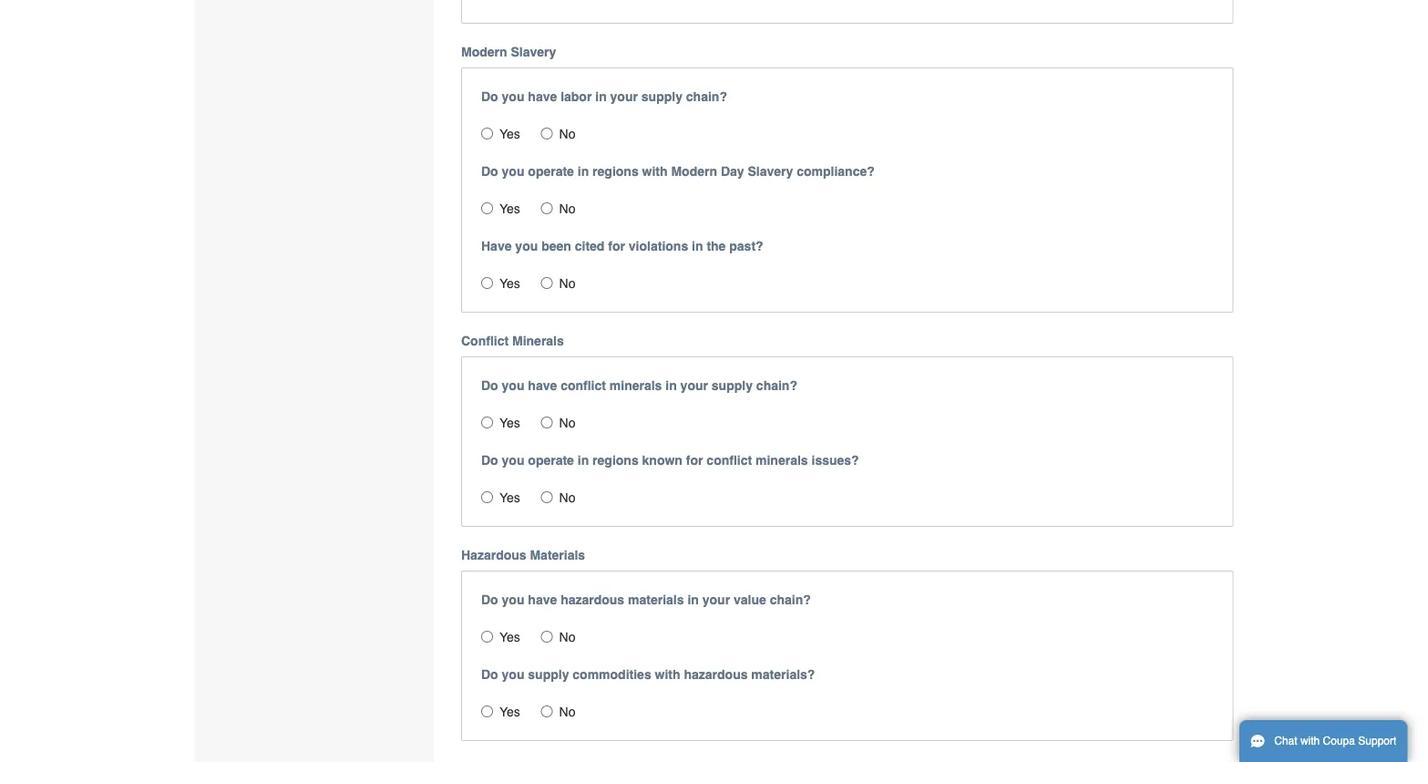 Task type: vqa. For each thing, say whether or not it's contained in the screenshot.
payment
no



Task type: describe. For each thing, give the bounding box(es) containing it.
modern slavery
[[461, 45, 556, 59]]

do for do you supply commodities with hazardous materials?
[[481, 668, 498, 682]]

labor
[[561, 90, 592, 104]]

0 vertical spatial chain?
[[686, 90, 728, 104]]

in up do you operate in regions known for conflict minerals issues?
[[666, 379, 677, 393]]

do you have conflict minerals in your supply chain?
[[481, 379, 798, 393]]

2 vertical spatial supply
[[528, 668, 569, 682]]

do you have labor in your supply chain?
[[481, 90, 728, 104]]

coupa
[[1323, 735, 1356, 748]]

you for do you have labor in your supply chain?
[[502, 90, 525, 104]]

yes for have you been cited for violations in the past?
[[500, 276, 520, 291]]

hazardous
[[461, 548, 527, 563]]

0 vertical spatial minerals
[[610, 379, 662, 393]]

0 vertical spatial your
[[610, 90, 638, 104]]

violations
[[629, 239, 689, 254]]

materials?
[[752, 668, 815, 682]]

do for do you have conflict minerals in your supply chain?
[[481, 379, 498, 393]]

materials
[[628, 593, 684, 607]]

day
[[721, 164, 745, 179]]

have for conflict
[[528, 379, 557, 393]]

the
[[707, 239, 726, 254]]

your for hazardous materials
[[703, 593, 730, 607]]

no for do you have conflict minerals in your supply chain?
[[559, 416, 576, 431]]

yes for do you supply commodities with hazardous materials?
[[500, 705, 520, 720]]

1 vertical spatial conflict
[[707, 453, 752, 468]]

hazardous materials
[[461, 548, 585, 563]]

chat
[[1275, 735, 1298, 748]]

you for do you have hazardous materials in your value chain?
[[502, 593, 525, 607]]

conflict
[[461, 334, 509, 348]]

2 horizontal spatial supply
[[712, 379, 753, 393]]

do for do you have labor in your supply chain?
[[481, 90, 498, 104]]

0 vertical spatial hazardous
[[561, 593, 625, 607]]

your for conflict minerals
[[681, 379, 708, 393]]

do for do you operate in regions known for conflict minerals issues?
[[481, 453, 498, 468]]

0 vertical spatial conflict
[[561, 379, 606, 393]]

you for do you supply commodities with hazardous materials?
[[502, 668, 525, 682]]

conflict minerals
[[461, 334, 564, 348]]

you for do you operate in regions known for conflict minerals issues?
[[502, 453, 525, 468]]

0 vertical spatial with
[[642, 164, 668, 179]]

chat with coupa support
[[1275, 735, 1397, 748]]

1 vertical spatial minerals
[[756, 453, 808, 468]]

yes for do you have hazardous materials in your value chain?
[[500, 630, 520, 645]]

minerals
[[512, 334, 564, 348]]

you for have you been cited for violations in the past?
[[515, 239, 538, 254]]

chain? for supply
[[757, 379, 798, 393]]

been
[[542, 239, 571, 254]]

known
[[642, 453, 683, 468]]

1 horizontal spatial hazardous
[[684, 668, 748, 682]]

1 horizontal spatial slavery
[[748, 164, 793, 179]]



Task type: locate. For each thing, give the bounding box(es) containing it.
in up cited
[[578, 164, 589, 179]]

None radio
[[481, 128, 493, 140], [541, 128, 553, 140], [541, 277, 553, 289], [541, 417, 553, 429], [541, 631, 553, 643], [481, 706, 493, 718], [541, 706, 553, 718], [481, 128, 493, 140], [541, 128, 553, 140], [541, 277, 553, 289], [541, 417, 553, 429], [541, 631, 553, 643], [481, 706, 493, 718], [541, 706, 553, 718]]

slavery
[[511, 45, 556, 59], [748, 164, 793, 179]]

7 no from the top
[[559, 705, 576, 720]]

regions for known
[[593, 453, 639, 468]]

1 horizontal spatial supply
[[642, 90, 683, 104]]

modern
[[461, 45, 507, 59], [671, 164, 718, 179]]

1 vertical spatial for
[[686, 453, 703, 468]]

regions left the known
[[593, 453, 639, 468]]

0 vertical spatial modern
[[461, 45, 507, 59]]

have down minerals
[[528, 379, 557, 393]]

chain?
[[686, 90, 728, 104], [757, 379, 798, 393], [770, 593, 811, 607]]

1 horizontal spatial conflict
[[707, 453, 752, 468]]

supply
[[642, 90, 683, 104], [712, 379, 753, 393], [528, 668, 569, 682]]

no up commodities at left bottom
[[559, 630, 576, 645]]

1 vertical spatial operate
[[528, 453, 574, 468]]

5 do from the top
[[481, 593, 498, 607]]

3 do from the top
[[481, 379, 498, 393]]

1 horizontal spatial for
[[686, 453, 703, 468]]

conflict right the known
[[707, 453, 752, 468]]

yes for do you have conflict minerals in your supply chain?
[[500, 416, 520, 431]]

have down materials
[[528, 593, 557, 607]]

1 vertical spatial supply
[[712, 379, 753, 393]]

2 regions from the top
[[593, 453, 639, 468]]

no for do you operate in regions with modern day slavery compliance?
[[559, 202, 576, 216]]

with right commodities at left bottom
[[655, 668, 681, 682]]

1 vertical spatial hazardous
[[684, 668, 748, 682]]

5 no from the top
[[559, 491, 576, 505]]

operate for labor
[[528, 164, 574, 179]]

do you supply commodities with hazardous materials?
[[481, 668, 815, 682]]

yes for do you operate in regions with modern day slavery compliance?
[[500, 202, 520, 216]]

have
[[528, 90, 557, 104], [528, 379, 557, 393], [528, 593, 557, 607]]

chat with coupa support button
[[1240, 720, 1408, 762]]

you for do you operate in regions with modern day slavery compliance?
[[502, 164, 525, 179]]

1 vertical spatial with
[[655, 668, 681, 682]]

2 vertical spatial your
[[703, 593, 730, 607]]

for right cited
[[608, 239, 625, 254]]

compliance?
[[797, 164, 875, 179]]

your right labor
[[610, 90, 638, 104]]

None radio
[[481, 203, 493, 214], [541, 203, 553, 214], [481, 277, 493, 289], [481, 417, 493, 429], [481, 492, 493, 503], [541, 492, 553, 503], [481, 631, 493, 643], [481, 203, 493, 214], [541, 203, 553, 214], [481, 277, 493, 289], [481, 417, 493, 429], [481, 492, 493, 503], [541, 492, 553, 503], [481, 631, 493, 643]]

in right materials
[[688, 593, 699, 607]]

2 do from the top
[[481, 164, 498, 179]]

1 vertical spatial chain?
[[757, 379, 798, 393]]

6 do from the top
[[481, 668, 498, 682]]

2 operate from the top
[[528, 453, 574, 468]]

0 vertical spatial for
[[608, 239, 625, 254]]

no down been
[[559, 276, 576, 291]]

5 yes from the top
[[500, 491, 520, 505]]

regions for with
[[593, 164, 639, 179]]

2 yes from the top
[[500, 202, 520, 216]]

cited
[[575, 239, 605, 254]]

no for do you have hazardous materials in your value chain?
[[559, 630, 576, 645]]

1 no from the top
[[559, 127, 576, 142]]

hazardous down materials
[[561, 593, 625, 607]]

0 vertical spatial regions
[[593, 164, 639, 179]]

have for hazardous
[[528, 593, 557, 607]]

operate for conflict
[[528, 453, 574, 468]]

1 operate from the top
[[528, 164, 574, 179]]

1 have from the top
[[528, 90, 557, 104]]

do
[[481, 90, 498, 104], [481, 164, 498, 179], [481, 379, 498, 393], [481, 453, 498, 468], [481, 593, 498, 607], [481, 668, 498, 682]]

minerals left issues?
[[756, 453, 808, 468]]

regions up have you been cited for violations in the past?
[[593, 164, 639, 179]]

do you operate in regions known for conflict minerals issues?
[[481, 453, 859, 468]]

0 vertical spatial have
[[528, 90, 557, 104]]

for
[[608, 239, 625, 254], [686, 453, 703, 468]]

for right the known
[[686, 453, 703, 468]]

0 horizontal spatial conflict
[[561, 379, 606, 393]]

2 vertical spatial chain?
[[770, 593, 811, 607]]

minerals up the known
[[610, 379, 662, 393]]

6 yes from the top
[[500, 630, 520, 645]]

no up been
[[559, 202, 576, 216]]

yes for do you operate in regions known for conflict minerals issues?
[[500, 491, 520, 505]]

1 horizontal spatial minerals
[[756, 453, 808, 468]]

in left the
[[692, 239, 703, 254]]

yes
[[500, 127, 520, 142], [500, 202, 520, 216], [500, 276, 520, 291], [500, 416, 520, 431], [500, 491, 520, 505], [500, 630, 520, 645], [500, 705, 520, 720]]

2 vertical spatial have
[[528, 593, 557, 607]]

4 yes from the top
[[500, 416, 520, 431]]

0 vertical spatial supply
[[642, 90, 683, 104]]

0 horizontal spatial minerals
[[610, 379, 662, 393]]

do you operate in regions with modern day slavery compliance?
[[481, 164, 875, 179]]

do you have hazardous materials in your value chain?
[[481, 593, 811, 607]]

materials
[[530, 548, 585, 563]]

in
[[596, 90, 607, 104], [578, 164, 589, 179], [692, 239, 703, 254], [666, 379, 677, 393], [578, 453, 589, 468], [688, 593, 699, 607]]

0 horizontal spatial supply
[[528, 668, 569, 682]]

in right labor
[[596, 90, 607, 104]]

no up materials
[[559, 491, 576, 505]]

conflict
[[561, 379, 606, 393], [707, 453, 752, 468]]

7 yes from the top
[[500, 705, 520, 720]]

support
[[1359, 735, 1397, 748]]

2 no from the top
[[559, 202, 576, 216]]

regions
[[593, 164, 639, 179], [593, 453, 639, 468]]

no for do you have labor in your supply chain?
[[559, 127, 576, 142]]

with inside chat with coupa support button
[[1301, 735, 1320, 748]]

with
[[642, 164, 668, 179], [655, 668, 681, 682], [1301, 735, 1320, 748]]

issues?
[[812, 453, 859, 468]]

4 no from the top
[[559, 416, 576, 431]]

value
[[734, 593, 767, 607]]

0 vertical spatial operate
[[528, 164, 574, 179]]

1 vertical spatial modern
[[671, 164, 718, 179]]

slavery right day
[[748, 164, 793, 179]]

0 horizontal spatial for
[[608, 239, 625, 254]]

no
[[559, 127, 576, 142], [559, 202, 576, 216], [559, 276, 576, 291], [559, 416, 576, 431], [559, 491, 576, 505], [559, 630, 576, 645], [559, 705, 576, 720]]

past?
[[730, 239, 764, 254]]

operate
[[528, 164, 574, 179], [528, 453, 574, 468]]

1 vertical spatial regions
[[593, 453, 639, 468]]

no for have you been cited for violations in the past?
[[559, 276, 576, 291]]

have left labor
[[528, 90, 557, 104]]

2 vertical spatial with
[[1301, 735, 1320, 748]]

1 vertical spatial your
[[681, 379, 708, 393]]

in left the known
[[578, 453, 589, 468]]

3 yes from the top
[[500, 276, 520, 291]]

no for do you supply commodities with hazardous materials?
[[559, 705, 576, 720]]

1 do from the top
[[481, 90, 498, 104]]

minerals
[[610, 379, 662, 393], [756, 453, 808, 468]]

0 horizontal spatial hazardous
[[561, 593, 625, 607]]

4 do from the top
[[481, 453, 498, 468]]

have
[[481, 239, 512, 254]]

no down labor
[[559, 127, 576, 142]]

your left "value"
[[703, 593, 730, 607]]

your
[[610, 90, 638, 104], [681, 379, 708, 393], [703, 593, 730, 607]]

hazardous
[[561, 593, 625, 607], [684, 668, 748, 682]]

yes for do you have labor in your supply chain?
[[500, 127, 520, 142]]

6 no from the top
[[559, 630, 576, 645]]

with up violations
[[642, 164, 668, 179]]

with right the chat
[[1301, 735, 1320, 748]]

1 vertical spatial have
[[528, 379, 557, 393]]

1 yes from the top
[[500, 127, 520, 142]]

slavery up the do you have labor in your supply chain?
[[511, 45, 556, 59]]

3 have from the top
[[528, 593, 557, 607]]

commodities
[[573, 668, 652, 682]]

you for do you have conflict minerals in your supply chain?
[[502, 379, 525, 393]]

have you been cited for violations in the past?
[[481, 239, 764, 254]]

1 regions from the top
[[593, 164, 639, 179]]

0 horizontal spatial slavery
[[511, 45, 556, 59]]

no for do you operate in regions known for conflict minerals issues?
[[559, 491, 576, 505]]

1 vertical spatial slavery
[[748, 164, 793, 179]]

0 horizontal spatial modern
[[461, 45, 507, 59]]

no down commodities at left bottom
[[559, 705, 576, 720]]

1 horizontal spatial modern
[[671, 164, 718, 179]]

do for do you operate in regions with modern day slavery compliance?
[[481, 164, 498, 179]]

your up do you operate in regions known for conflict minerals issues?
[[681, 379, 708, 393]]

conflict down minerals
[[561, 379, 606, 393]]

have for labor
[[528, 90, 557, 104]]

no down 'do you have conflict minerals in your supply chain?'
[[559, 416, 576, 431]]

hazardous left materials? at the bottom right of page
[[684, 668, 748, 682]]

3 no from the top
[[559, 276, 576, 291]]

2 have from the top
[[528, 379, 557, 393]]

0 vertical spatial slavery
[[511, 45, 556, 59]]

you
[[502, 90, 525, 104], [502, 164, 525, 179], [515, 239, 538, 254], [502, 379, 525, 393], [502, 453, 525, 468], [502, 593, 525, 607], [502, 668, 525, 682]]

chain? for value
[[770, 593, 811, 607]]

do for do you have hazardous materials in your value chain?
[[481, 593, 498, 607]]



